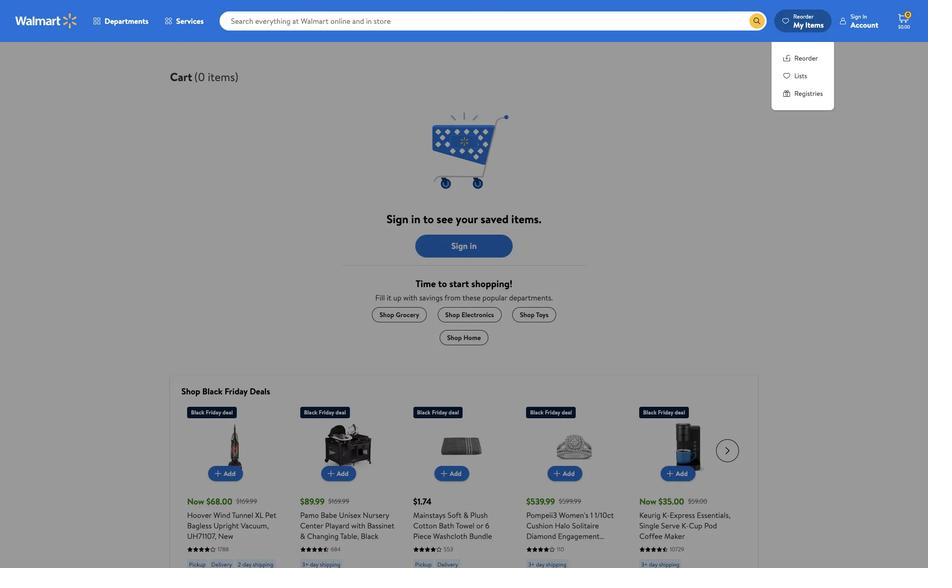 Task type: describe. For each thing, give the bounding box(es) containing it.
express
[[670, 511, 695, 521]]

cart (0 items)
[[170, 69, 239, 85]]

black for $68.00
[[191, 409, 205, 417]]

halo
[[555, 521, 570, 532]]

toys
[[536, 310, 549, 320]]

bundle
[[469, 532, 492, 542]]

$539.99 group
[[527, 404, 622, 569]]

grocery
[[396, 310, 419, 320]]

engagement
[[558, 532, 600, 542]]

in
[[863, 12, 868, 20]]

black friday deal for $35.00
[[643, 409, 685, 417]]

reorder for reorder my items
[[794, 12, 814, 20]]

towel
[[456, 521, 475, 532]]

0 $0.00
[[899, 11, 910, 30]]

items)
[[208, 69, 239, 85]]

reorder my items
[[794, 12, 824, 30]]

friday for $35.00
[[658, 409, 674, 417]]

add button for $68.00
[[208, 467, 243, 482]]

1
[[591, 511, 593, 521]]

services
[[176, 16, 204, 26]]

reorder for reorder
[[795, 53, 818, 63]]

fill it up with savings from these popular departments.
[[375, 293, 553, 303]]

reorder link
[[783, 53, 823, 64]]

$68.00
[[206, 496, 232, 508]]

pompeii3
[[527, 511, 557, 521]]

shopping!
[[472, 278, 513, 290]]

deals
[[250, 386, 270, 398]]

black friday deal for mainstays
[[417, 409, 459, 417]]

1788
[[218, 546, 229, 554]]

110
[[557, 546, 564, 554]]

shop grocery
[[380, 310, 419, 320]]

shop grocery link
[[372, 308, 427, 323]]

add button for $599.99
[[548, 467, 583, 482]]

sign for sign in account
[[851, 12, 862, 20]]

piece
[[413, 532, 432, 542]]

women's
[[559, 511, 589, 521]]

search icon image
[[754, 17, 761, 25]]

set
[[527, 553, 538, 563]]

services button
[[157, 10, 212, 32]]

& inside $89.99 $169.99 pamo babe unisex nursery center playard with bassinet & changing table, black
[[300, 532, 305, 542]]

hoover
[[187, 511, 212, 521]]

now $35.00 group
[[640, 404, 736, 569]]

cotton
[[413, 521, 437, 532]]

wind
[[214, 511, 230, 521]]

$539.99 $599.99 pompeii3 women's 1 1/10ct cushion halo solitaire diamond engagement wedding white gold ring set
[[527, 496, 614, 563]]

in for sign in
[[470, 240, 477, 252]]

Search search field
[[220, 11, 767, 31]]

lists link
[[783, 71, 823, 81]]

in for sign in to see your saved items.
[[411, 211, 421, 227]]

6
[[485, 521, 490, 532]]

add to cart image for $68.00
[[212, 469, 224, 480]]

xl
[[255, 511, 263, 521]]

0 vertical spatial with
[[403, 293, 418, 303]]

black for $169.99
[[304, 409, 318, 417]]

sign for sign in to see your saved items.
[[387, 211, 409, 227]]

shop for shop black friday deals
[[181, 386, 200, 398]]

now $68.00 group
[[187, 404, 283, 569]]

single
[[640, 521, 660, 532]]

add for $68.00
[[224, 469, 236, 479]]

plush
[[471, 511, 488, 521]]

deal for $68.00
[[223, 409, 233, 417]]

new
[[218, 532, 233, 542]]

departments.
[[509, 293, 553, 303]]

essentials,
[[697, 511, 731, 521]]

shop electronics
[[445, 310, 494, 320]]

add to cart image for $169.99
[[325, 469, 337, 480]]

Walmart Site-Wide search field
[[220, 11, 767, 31]]

friday for mainstays
[[432, 409, 447, 417]]

now $35.00 $59.00 keurig k-express essentials, single serve k-cup pod coffee maker
[[640, 496, 731, 542]]

these
[[463, 293, 481, 303]]

black inside $89.99 $169.99 pamo babe unisex nursery center playard with bassinet & changing table, black
[[361, 532, 379, 542]]

savings
[[419, 293, 443, 303]]

see
[[437, 211, 453, 227]]

now for now $68.00
[[187, 496, 204, 508]]

ring
[[596, 542, 611, 553]]

table,
[[340, 532, 359, 542]]

add for $599.99
[[563, 469, 575, 479]]

playard
[[325, 521, 350, 532]]

now $68.00 $169.99 hoover wind tunnel xl pet bagless upright vacuum, uh71107, new
[[187, 496, 277, 542]]

gold
[[579, 542, 595, 553]]

shop toys
[[520, 310, 549, 320]]

$89.99 $169.99 pamo babe unisex nursery center playard with bassinet & changing table, black
[[300, 496, 395, 542]]

solitaire
[[572, 521, 599, 532]]

with inside $89.99 $169.99 pamo babe unisex nursery center playard with bassinet & changing table, black
[[351, 521, 366, 532]]

deal for $35.00
[[675, 409, 685, 417]]

white
[[557, 542, 577, 553]]

black friday deal for $169.99
[[304, 409, 346, 417]]

vacuum,
[[241, 521, 269, 532]]

popular
[[483, 293, 507, 303]]

bassinet
[[367, 521, 395, 532]]

shop for shop electronics
[[445, 310, 460, 320]]

shop home
[[447, 333, 481, 343]]

departments
[[105, 16, 149, 26]]



Task type: vqa. For each thing, say whether or not it's contained in the screenshot.
$68.00's Add button
yes



Task type: locate. For each thing, give the bounding box(es) containing it.
mainstays
[[413, 511, 446, 521]]

black friday deal inside now $68.00 group
[[191, 409, 233, 417]]

0 horizontal spatial add to cart image
[[212, 469, 224, 480]]

sign inside sign in account
[[851, 12, 862, 20]]

(0
[[194, 69, 205, 85]]

sign in button
[[415, 235, 513, 258]]

$89.99
[[300, 496, 325, 508]]

1 deal from the left
[[223, 409, 233, 417]]

2 horizontal spatial sign
[[851, 12, 862, 20]]

changing
[[307, 532, 339, 542]]

1 vertical spatial &
[[300, 532, 305, 542]]

3 black friday deal from the left
[[417, 409, 459, 417]]

cart
[[170, 69, 192, 85]]

add up "$35.00"
[[676, 469, 688, 479]]

friday inside now $68.00 group
[[206, 409, 221, 417]]

1 horizontal spatial with
[[403, 293, 418, 303]]

1 now from the left
[[187, 496, 204, 508]]

0 horizontal spatial &
[[300, 532, 305, 542]]

with right up
[[403, 293, 418, 303]]

add inside now $35.00 group
[[676, 469, 688, 479]]

0 horizontal spatial k-
[[663, 511, 670, 521]]

add to cart image
[[212, 469, 224, 480], [325, 469, 337, 480], [552, 469, 563, 480]]

saved
[[481, 211, 509, 227]]

$169.99 up the babe
[[329, 497, 350, 507]]

3 add button from the left
[[435, 467, 470, 482]]

add inside $1.74 group
[[450, 469, 462, 479]]

to left see
[[423, 211, 434, 227]]

add up unisex on the bottom left of the page
[[337, 469, 349, 479]]

$169.99 inside now $68.00 $169.99 hoover wind tunnel xl pet bagless upright vacuum, uh71107, new
[[236, 497, 257, 507]]

or
[[477, 521, 484, 532]]

3 add to cart image from the left
[[552, 469, 563, 480]]

1 horizontal spatial &
[[464, 511, 469, 521]]

add to cart image up $68.00
[[212, 469, 224, 480]]

friday
[[225, 386, 248, 398], [206, 409, 221, 417], [319, 409, 334, 417], [432, 409, 447, 417], [545, 409, 561, 417], [658, 409, 674, 417]]

friday for $68.00
[[206, 409, 221, 417]]

now up keurig
[[640, 496, 657, 508]]

black inside $539.99 group
[[530, 409, 544, 417]]

sign left see
[[387, 211, 409, 227]]

your
[[456, 211, 478, 227]]

add button inside $539.99 group
[[548, 467, 583, 482]]

1 horizontal spatial k-
[[682, 521, 689, 532]]

add
[[224, 469, 236, 479], [337, 469, 349, 479], [450, 469, 462, 479], [563, 469, 575, 479], [676, 469, 688, 479]]

fill
[[375, 293, 385, 303]]

add button inside now $35.00 group
[[661, 467, 696, 482]]

add to cart image up $599.99
[[552, 469, 563, 480]]

0 horizontal spatial now
[[187, 496, 204, 508]]

0 horizontal spatial sign
[[387, 211, 409, 227]]

add up $599.99
[[563, 469, 575, 479]]

&
[[464, 511, 469, 521], [300, 532, 305, 542]]

uh71107,
[[187, 532, 217, 542]]

add button up the soft
[[435, 467, 470, 482]]

deal inside now $68.00 group
[[223, 409, 233, 417]]

black friday deal inside now $35.00 group
[[643, 409, 685, 417]]

0 horizontal spatial in
[[411, 211, 421, 227]]

3 deal from the left
[[449, 409, 459, 417]]

add to cart image up "$35.00"
[[665, 469, 676, 480]]

2 add to cart image from the left
[[325, 469, 337, 480]]

add button inside now $68.00 group
[[208, 467, 243, 482]]

1 horizontal spatial add to cart image
[[325, 469, 337, 480]]

5 black friday deal from the left
[[643, 409, 685, 417]]

items.
[[512, 211, 542, 227]]

add button up "$35.00"
[[661, 467, 696, 482]]

black friday deal for $599.99
[[530, 409, 572, 417]]

in down your
[[470, 240, 477, 252]]

1 horizontal spatial to
[[438, 278, 447, 290]]

add inside $539.99 group
[[563, 469, 575, 479]]

0 vertical spatial reorder
[[794, 12, 814, 20]]

friday for $169.99
[[319, 409, 334, 417]]

friday for $599.99
[[545, 409, 561, 417]]

black inside now $35.00 group
[[643, 409, 657, 417]]

now inside now $68.00 $169.99 hoover wind tunnel xl pet bagless upright vacuum, uh71107, new
[[187, 496, 204, 508]]

add to cart image up the babe
[[325, 469, 337, 480]]

1 horizontal spatial sign
[[452, 240, 468, 252]]

1 horizontal spatial $169.99
[[329, 497, 350, 507]]

add to cart image for now
[[665, 469, 676, 480]]

$1.74 group
[[413, 404, 509, 569]]

babe
[[321, 511, 337, 521]]

$539.99
[[527, 496, 555, 508]]

in left see
[[411, 211, 421, 227]]

sign for sign in
[[452, 240, 468, 252]]

black for mainstays
[[417, 409, 431, 417]]

add button inside $89.99 group
[[322, 467, 356, 482]]

shop electronics link
[[438, 308, 502, 323]]

$35.00
[[659, 496, 685, 508]]

1 add to cart image from the left
[[438, 469, 450, 480]]

walmart image
[[15, 13, 77, 29]]

items
[[806, 19, 824, 30]]

& right the soft
[[464, 511, 469, 521]]

deal inside $1.74 group
[[449, 409, 459, 417]]

0 horizontal spatial with
[[351, 521, 366, 532]]

black for $599.99
[[530, 409, 544, 417]]

$59.00
[[688, 497, 708, 507]]

cup
[[689, 521, 703, 532]]

add to cart image inside now $35.00 group
[[665, 469, 676, 480]]

shop toys link
[[512, 308, 556, 323]]

add button for mainstays
[[435, 467, 470, 482]]

2 $169.99 from the left
[[329, 497, 350, 507]]

4 black friday deal from the left
[[530, 409, 572, 417]]

add button for $169.99
[[322, 467, 356, 482]]

deal inside $89.99 group
[[336, 409, 346, 417]]

& left changing
[[300, 532, 305, 542]]

add button up $68.00
[[208, 467, 243, 482]]

$169.99 up tunnel
[[236, 497, 257, 507]]

my
[[794, 19, 804, 30]]

friday inside now $35.00 group
[[658, 409, 674, 417]]

lists
[[795, 71, 808, 81]]

black inside now $68.00 group
[[191, 409, 205, 417]]

add button for $35.00
[[661, 467, 696, 482]]

reorder
[[794, 12, 814, 20], [795, 53, 818, 63]]

add to cart image
[[438, 469, 450, 480], [665, 469, 676, 480]]

with
[[403, 293, 418, 303], [351, 521, 366, 532]]

0 vertical spatial to
[[423, 211, 434, 227]]

bagless
[[187, 521, 212, 532]]

$0.00
[[899, 23, 910, 30]]

reorder up lists link
[[795, 53, 818, 63]]

to
[[423, 211, 434, 227], [438, 278, 447, 290]]

reorder up reorder link
[[794, 12, 814, 20]]

& inside $1.74 mainstays soft & plush cotton bath towel or 6 piece washcloth bundle
[[464, 511, 469, 521]]

sign in account
[[851, 12, 879, 30]]

add to cart image inside now $68.00 group
[[212, 469, 224, 480]]

time to start shopping!
[[416, 278, 513, 290]]

friday inside $1.74 group
[[432, 409, 447, 417]]

pet
[[265, 511, 277, 521]]

black inside $1.74 group
[[417, 409, 431, 417]]

add to cart image inside $1.74 group
[[438, 469, 450, 480]]

0
[[907, 11, 910, 19]]

684
[[331, 546, 341, 554]]

friday inside $89.99 group
[[319, 409, 334, 417]]

1 add button from the left
[[208, 467, 243, 482]]

wedding
[[527, 542, 555, 553]]

in inside button
[[470, 240, 477, 252]]

washcloth
[[433, 532, 468, 542]]

keurig
[[640, 511, 661, 521]]

k- right serve
[[682, 521, 689, 532]]

2 horizontal spatial add to cart image
[[552, 469, 563, 480]]

1 vertical spatial in
[[470, 240, 477, 252]]

add for mainstays
[[450, 469, 462, 479]]

4 add button from the left
[[548, 467, 583, 482]]

sign down "sign in to see your saved items."
[[452, 240, 468, 252]]

2 black friday deal from the left
[[304, 409, 346, 417]]

now
[[187, 496, 204, 508], [640, 496, 657, 508]]

1 vertical spatial to
[[438, 278, 447, 290]]

add to cart image up the soft
[[438, 469, 450, 480]]

4 deal from the left
[[562, 409, 572, 417]]

now for now $35.00
[[640, 496, 657, 508]]

2 vertical spatial sign
[[452, 240, 468, 252]]

add inside now $68.00 group
[[224, 469, 236, 479]]

0 vertical spatial &
[[464, 511, 469, 521]]

0 vertical spatial sign
[[851, 12, 862, 20]]

4 add from the left
[[563, 469, 575, 479]]

deal for $169.99
[[336, 409, 346, 417]]

k- down "$35.00"
[[663, 511, 670, 521]]

1 add to cart image from the left
[[212, 469, 224, 480]]

1 horizontal spatial add to cart image
[[665, 469, 676, 480]]

in
[[411, 211, 421, 227], [470, 240, 477, 252]]

shop home link
[[440, 331, 489, 346]]

add for $35.00
[[676, 469, 688, 479]]

departments button
[[85, 10, 157, 32]]

deal inside now $35.00 group
[[675, 409, 685, 417]]

add button up the $89.99
[[322, 467, 356, 482]]

shop for shop toys
[[520, 310, 535, 320]]

1 vertical spatial sign
[[387, 211, 409, 227]]

to left the start
[[438, 278, 447, 290]]

serve
[[661, 521, 680, 532]]

0 vertical spatial in
[[411, 211, 421, 227]]

$1.74
[[413, 496, 432, 508]]

1 vertical spatial reorder
[[795, 53, 818, 63]]

registries link
[[783, 89, 823, 99]]

add button inside $1.74 group
[[435, 467, 470, 482]]

add to cart image inside $539.99 group
[[552, 469, 563, 480]]

$169.99 inside $89.99 $169.99 pamo babe unisex nursery center playard with bassinet & changing table, black
[[329, 497, 350, 507]]

add to cart image for $1.74
[[438, 469, 450, 480]]

registries
[[795, 89, 823, 98]]

black friday deal for $68.00
[[191, 409, 233, 417]]

0 horizontal spatial add to cart image
[[438, 469, 450, 480]]

2 add from the left
[[337, 469, 349, 479]]

upright
[[214, 521, 239, 532]]

$1.74 mainstays soft & plush cotton bath towel or 6 piece washcloth bundle
[[413, 496, 492, 542]]

now inside now $35.00 $59.00 keurig k-express essentials, single serve k-cup pod coffee maker
[[640, 496, 657, 508]]

deal for $599.99
[[562, 409, 572, 417]]

friday inside $539.99 group
[[545, 409, 561, 417]]

1 vertical spatial with
[[351, 521, 366, 532]]

2 now from the left
[[640, 496, 657, 508]]

0 horizontal spatial to
[[423, 211, 434, 227]]

it
[[387, 293, 392, 303]]

$599.99
[[559, 497, 582, 507]]

$169.99
[[236, 497, 257, 507], [329, 497, 350, 507]]

deal for mainstays
[[449, 409, 459, 417]]

black friday deal
[[191, 409, 233, 417], [304, 409, 346, 417], [417, 409, 459, 417], [530, 409, 572, 417], [643, 409, 685, 417]]

5 add button from the left
[[661, 467, 696, 482]]

1 horizontal spatial now
[[640, 496, 657, 508]]

1 black friday deal from the left
[[191, 409, 233, 417]]

time
[[416, 278, 436, 290]]

2 add to cart image from the left
[[665, 469, 676, 480]]

2 add button from the left
[[322, 467, 356, 482]]

add inside $89.99 group
[[337, 469, 349, 479]]

add up $68.00
[[224, 469, 236, 479]]

unisex
[[339, 511, 361, 521]]

next slide for horizontalscrollerrecommendations list image
[[716, 440, 739, 463]]

3 add from the left
[[450, 469, 462, 479]]

shop
[[380, 310, 394, 320], [445, 310, 460, 320], [520, 310, 535, 320], [447, 333, 462, 343], [181, 386, 200, 398]]

black friday deal inside $89.99 group
[[304, 409, 346, 417]]

from
[[445, 293, 461, 303]]

deal inside $539.99 group
[[562, 409, 572, 417]]

shop for shop grocery
[[380, 310, 394, 320]]

1 horizontal spatial in
[[470, 240, 477, 252]]

sign left in
[[851, 12, 862, 20]]

1 $169.99 from the left
[[236, 497, 257, 507]]

shop for shop home
[[447, 333, 462, 343]]

k-
[[663, 511, 670, 521], [682, 521, 689, 532]]

10729
[[670, 546, 685, 554]]

add to cart image for $599.99
[[552, 469, 563, 480]]

black for $35.00
[[643, 409, 657, 417]]

nursery
[[363, 511, 389, 521]]

553
[[444, 546, 453, 554]]

0 horizontal spatial $169.99
[[236, 497, 257, 507]]

reorder inside reorder my items
[[794, 12, 814, 20]]

home
[[464, 333, 481, 343]]

black friday deal inside $539.99 group
[[530, 409, 572, 417]]

add button up $599.99
[[548, 467, 583, 482]]

$89.99 group
[[300, 404, 396, 569]]

electronics
[[462, 310, 494, 320]]

sign inside button
[[452, 240, 468, 252]]

maker
[[665, 532, 685, 542]]

now up hoover
[[187, 496, 204, 508]]

add to cart image inside $89.99 group
[[325, 469, 337, 480]]

bath
[[439, 521, 454, 532]]

black friday deal inside $1.74 group
[[417, 409, 459, 417]]

2 deal from the left
[[336, 409, 346, 417]]

5 deal from the left
[[675, 409, 685, 417]]

1/10ct
[[595, 511, 614, 521]]

cushion
[[527, 521, 553, 532]]

1 add from the left
[[224, 469, 236, 479]]

soft
[[448, 511, 462, 521]]

add for $169.99
[[337, 469, 349, 479]]

coffee
[[640, 532, 663, 542]]

empty cart image
[[407, 104, 522, 200]]

up
[[393, 293, 402, 303]]

with right playard
[[351, 521, 366, 532]]

5 add from the left
[[676, 469, 688, 479]]

shop inside 'link'
[[447, 333, 462, 343]]

add button
[[208, 467, 243, 482], [322, 467, 356, 482], [435, 467, 470, 482], [548, 467, 583, 482], [661, 467, 696, 482]]

add up the soft
[[450, 469, 462, 479]]



